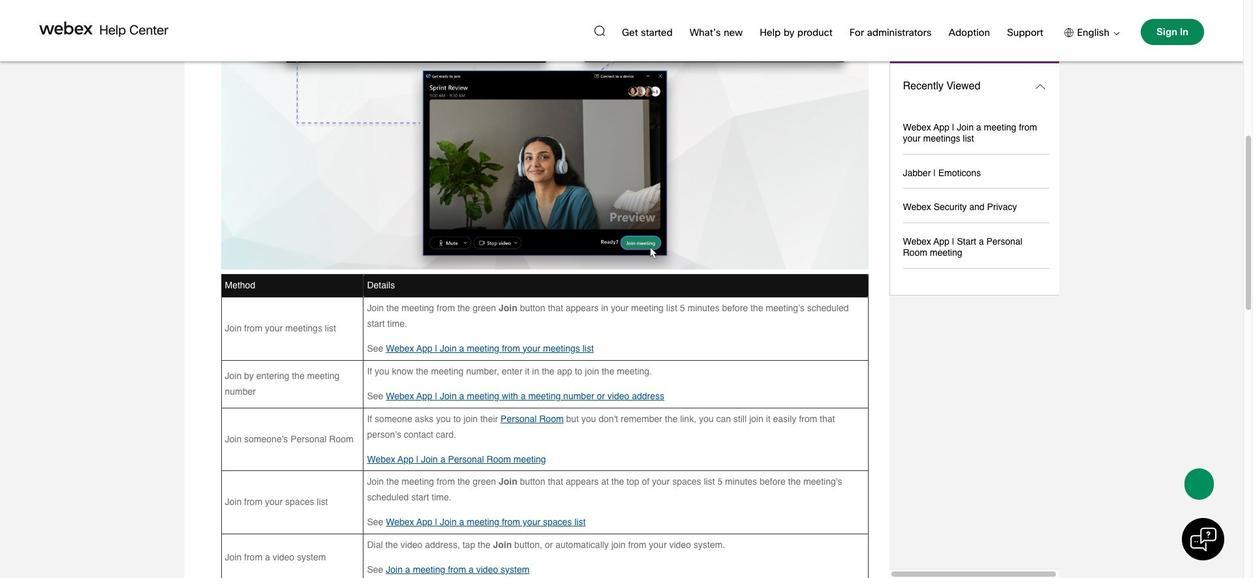Task type: describe. For each thing, give the bounding box(es) containing it.
join a meeting image
[[221, 0, 868, 270]]

webex logo image
[[39, 22, 93, 35]]

chat help image
[[1190, 526, 1217, 553]]

search icon image
[[594, 25, 605, 36]]



Task type: locate. For each thing, give the bounding box(es) containing it.
arrow image
[[1109, 32, 1120, 35]]



Task type: vqa. For each thing, say whether or not it's contained in the screenshot.
webex logo
yes



